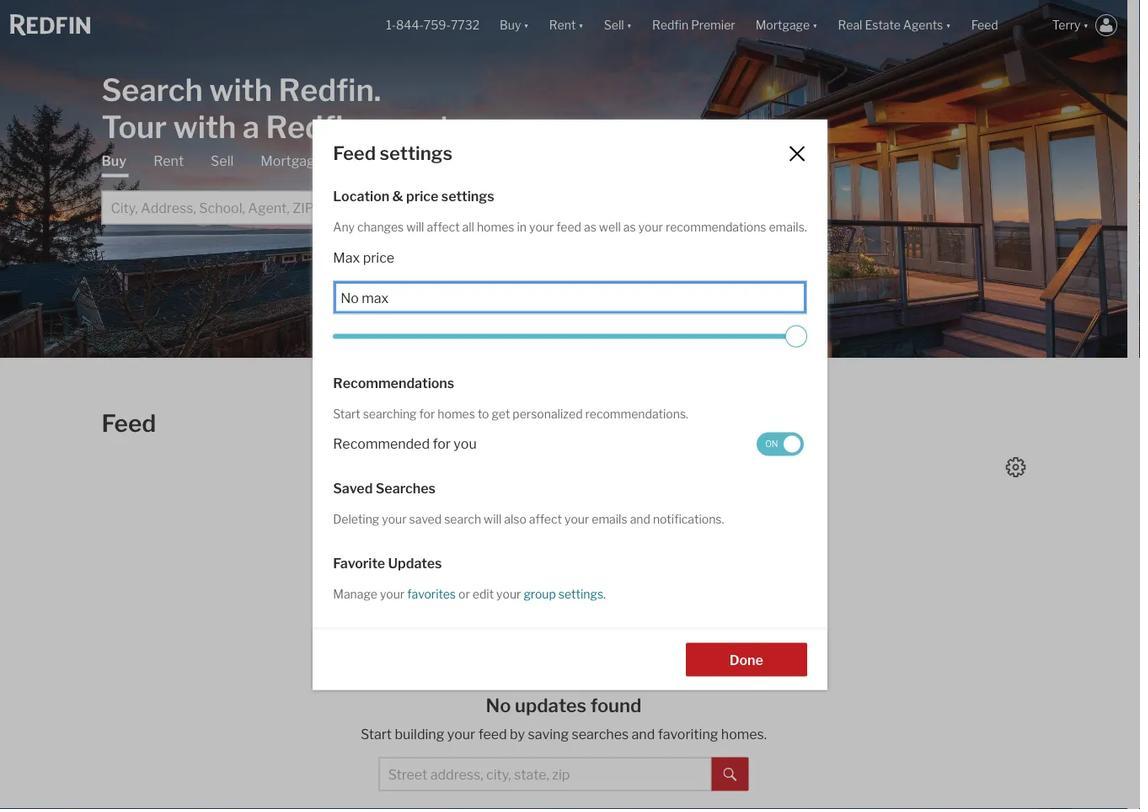 Task type: describe. For each thing, give the bounding box(es) containing it.
1 horizontal spatial price
[[406, 188, 439, 204]]

searches
[[572, 727, 629, 743]]

group settings. link
[[521, 587, 606, 602]]

mortgage link
[[261, 152, 323, 171]]

redfin.
[[279, 71, 381, 108]]

done
[[730, 652, 763, 669]]

recommended
[[333, 436, 430, 452]]

no updates found
[[486, 694, 642, 717]]

feed settings
[[333, 142, 453, 165]]

844-
[[396, 18, 424, 32]]

done button
[[686, 643, 807, 677]]

favorite
[[333, 555, 385, 572]]

1 vertical spatial homes
[[438, 407, 475, 422]]

0 horizontal spatial price
[[363, 249, 394, 266]]

your right edit
[[496, 587, 521, 602]]

recommendations
[[333, 375, 454, 392]]

your right well
[[638, 220, 663, 234]]

max
[[333, 249, 360, 266]]

2 as from the left
[[623, 220, 636, 234]]

changes
[[357, 220, 404, 234]]

deleting your saved search will also affect your emails and notifications.
[[333, 512, 724, 526]]

agent.
[[368, 108, 458, 145]]

feed for feed settings
[[333, 142, 376, 165]]

tab list containing buy
[[101, 152, 565, 225]]

1 vertical spatial will
[[484, 512, 502, 526]]

redfin premier button
[[642, 0, 745, 51]]

7732
[[451, 18, 480, 32]]

searching
[[363, 407, 417, 422]]

max price
[[333, 249, 394, 266]]

building
[[395, 727, 444, 743]]

deleting
[[333, 512, 379, 526]]

redfin premier
[[652, 18, 735, 32]]

your left emails
[[565, 512, 589, 526]]

homes.
[[721, 727, 767, 743]]

759-
[[424, 18, 451, 32]]

0 vertical spatial for
[[419, 407, 435, 422]]

search with redfin. tour with a redfin agent.
[[101, 71, 458, 145]]

feed button
[[961, 0, 1042, 51]]

saved
[[409, 512, 442, 526]]

search
[[101, 71, 203, 108]]

1 vertical spatial affect
[[529, 512, 562, 526]]

mortgage
[[261, 153, 323, 169]]

0 vertical spatial will
[[406, 220, 424, 234]]

sell link
[[211, 152, 234, 171]]

favoriting
[[658, 727, 718, 743]]

buy
[[101, 153, 127, 169]]

home
[[350, 153, 388, 169]]

Max price slider range field
[[333, 326, 807, 348]]

to
[[478, 407, 489, 422]]

&
[[392, 188, 403, 204]]

start searching for homes to get personalized recommendations.
[[333, 407, 688, 422]]

saved
[[333, 480, 373, 497]]

emails.
[[769, 220, 807, 234]]

or
[[458, 587, 470, 602]]

searches
[[376, 480, 436, 497]]

home estimate
[[350, 153, 447, 169]]

found
[[590, 694, 642, 717]]

location & price settings
[[333, 188, 494, 204]]

recommendations
[[666, 220, 766, 234]]



Task type: locate. For each thing, give the bounding box(es) containing it.
1 vertical spatial for
[[433, 436, 451, 452]]

well
[[599, 220, 621, 234]]

favorites
[[407, 587, 456, 602]]

and
[[630, 512, 650, 526], [632, 727, 655, 743]]

location
[[333, 188, 390, 204]]

submit search image
[[723, 769, 737, 782]]

any changes will affect all homes in your feed as well as your recommendations emails.
[[333, 220, 807, 234]]

redfin inside search with redfin. tour with a redfin agent.
[[266, 108, 361, 145]]

with
[[209, 71, 272, 108], [173, 108, 236, 145]]

notifications.
[[653, 512, 724, 526]]

start for start searching for homes to get personalized recommendations.
[[333, 407, 360, 422]]

start for start building your feed by saving searches and favoriting homes.
[[361, 727, 392, 743]]

tour
[[101, 108, 167, 145]]

1-844-759-7732
[[386, 18, 480, 32]]

price right &
[[406, 188, 439, 204]]

0 horizontal spatial homes
[[438, 407, 475, 422]]

no
[[486, 694, 511, 717]]

manage
[[333, 587, 377, 602]]

1 vertical spatial settings
[[441, 188, 494, 204]]

your down 'favorite updates'
[[380, 587, 405, 602]]

saved searches
[[333, 480, 436, 497]]

0 horizontal spatial feed
[[478, 727, 507, 743]]

your right "in"
[[529, 220, 554, 234]]

Street address, city, state, zip search field
[[379, 758, 712, 792]]

1 vertical spatial price
[[363, 249, 394, 266]]

recommendations.
[[585, 407, 688, 422]]

feed left by
[[478, 727, 507, 743]]

and right emails
[[630, 512, 650, 526]]

updates
[[388, 555, 442, 572]]

group
[[524, 587, 556, 602]]

feed
[[556, 220, 581, 234], [478, 727, 507, 743]]

home estimate link
[[350, 152, 447, 171]]

1 vertical spatial start
[[361, 727, 392, 743]]

redfin
[[652, 18, 689, 32], [266, 108, 361, 145]]

start building your feed by saving searches and favoriting homes.
[[361, 727, 767, 743]]

by
[[510, 727, 525, 743]]

1 vertical spatial and
[[632, 727, 655, 743]]

your
[[529, 220, 554, 234], [638, 220, 663, 234], [382, 512, 407, 526], [565, 512, 589, 526], [380, 587, 405, 602], [496, 587, 521, 602], [447, 727, 475, 743]]

1 horizontal spatial feed
[[333, 142, 376, 165]]

Max price input text field
[[341, 290, 800, 306]]

redfin left premier
[[652, 18, 689, 32]]

settings
[[380, 142, 453, 165], [441, 188, 494, 204]]

1 horizontal spatial redfin
[[652, 18, 689, 32]]

1 vertical spatial feed
[[478, 727, 507, 743]]

0 vertical spatial redfin
[[652, 18, 689, 32]]

tab list
[[101, 152, 565, 225]]

any
[[333, 220, 355, 234]]

0 vertical spatial feed
[[556, 220, 581, 234]]

0 horizontal spatial will
[[406, 220, 424, 234]]

for
[[419, 407, 435, 422], [433, 436, 451, 452]]

favorites link
[[405, 587, 458, 602]]

also
[[504, 512, 527, 526]]

in
[[517, 220, 527, 234]]

get
[[492, 407, 510, 422]]

affect left all
[[427, 220, 460, 234]]

0 vertical spatial feed
[[971, 18, 998, 32]]

updates
[[515, 694, 587, 717]]

rent link
[[153, 152, 184, 171]]

homes
[[477, 220, 514, 234], [438, 407, 475, 422]]

0 vertical spatial and
[[630, 512, 650, 526]]

1 horizontal spatial homes
[[477, 220, 514, 234]]

redfin inside "button"
[[652, 18, 689, 32]]

1-844-759-7732 link
[[386, 18, 480, 32]]

0 vertical spatial price
[[406, 188, 439, 204]]

saving
[[528, 727, 569, 743]]

feed
[[971, 18, 998, 32], [333, 142, 376, 165], [102, 410, 156, 438]]

buy link
[[101, 152, 127, 177]]

0 horizontal spatial affect
[[427, 220, 460, 234]]

as left well
[[584, 220, 596, 234]]

0 vertical spatial homes
[[477, 220, 514, 234]]

a
[[243, 108, 259, 145]]

personalized
[[513, 407, 583, 422]]

favorite updates
[[333, 555, 442, 572]]

City, Address, School, Agent, ZIP search field
[[101, 191, 528, 225]]

premier
[[691, 18, 735, 32]]

1-
[[386, 18, 396, 32]]

0 horizontal spatial as
[[584, 220, 596, 234]]

manage your favorites or edit your group settings.
[[333, 587, 606, 602]]

affect
[[427, 220, 460, 234], [529, 512, 562, 526]]

you
[[454, 436, 477, 452]]

estimate
[[391, 153, 447, 169]]

redfin up mortgage
[[266, 108, 361, 145]]

1 horizontal spatial feed
[[556, 220, 581, 234]]

settings.
[[559, 587, 606, 602]]

edit
[[473, 587, 494, 602]]

1 horizontal spatial affect
[[529, 512, 562, 526]]

feed inside button
[[971, 18, 998, 32]]

recommended for you
[[333, 436, 477, 452]]

will
[[406, 220, 424, 234], [484, 512, 502, 526]]

start left searching
[[333, 407, 360, 422]]

1 as from the left
[[584, 220, 596, 234]]

1 horizontal spatial as
[[623, 220, 636, 234]]

homes left to
[[438, 407, 475, 422]]

sell
[[211, 153, 234, 169]]

feed left well
[[556, 220, 581, 234]]

2 horizontal spatial feed
[[971, 18, 998, 32]]

for up recommended for you
[[419, 407, 435, 422]]

will down location & price settings
[[406, 220, 424, 234]]

your left saved
[[382, 512, 407, 526]]

your right building on the left
[[447, 727, 475, 743]]

start
[[333, 407, 360, 422], [361, 727, 392, 743]]

1 horizontal spatial will
[[484, 512, 502, 526]]

for left "you"
[[433, 436, 451, 452]]

price
[[406, 188, 439, 204], [363, 249, 394, 266]]

0 vertical spatial affect
[[427, 220, 460, 234]]

and down found
[[632, 727, 655, 743]]

affect right also
[[529, 512, 562, 526]]

as
[[584, 220, 596, 234], [623, 220, 636, 234]]

as right well
[[623, 220, 636, 234]]

1 vertical spatial redfin
[[266, 108, 361, 145]]

price down changes
[[363, 249, 394, 266]]

0 vertical spatial start
[[333, 407, 360, 422]]

feed for feed button
[[971, 18, 998, 32]]

all
[[462, 220, 474, 234]]

emails
[[592, 512, 627, 526]]

0 horizontal spatial redfin
[[266, 108, 361, 145]]

homes left "in"
[[477, 220, 514, 234]]

0 horizontal spatial feed
[[102, 410, 156, 438]]

search
[[444, 512, 481, 526]]

2 vertical spatial feed
[[102, 410, 156, 438]]

rent
[[153, 153, 184, 169]]

0 vertical spatial settings
[[380, 142, 453, 165]]

1 vertical spatial feed
[[333, 142, 376, 165]]

will left also
[[484, 512, 502, 526]]

start left building on the left
[[361, 727, 392, 743]]



Task type: vqa. For each thing, say whether or not it's contained in the screenshot.
Any at top
yes



